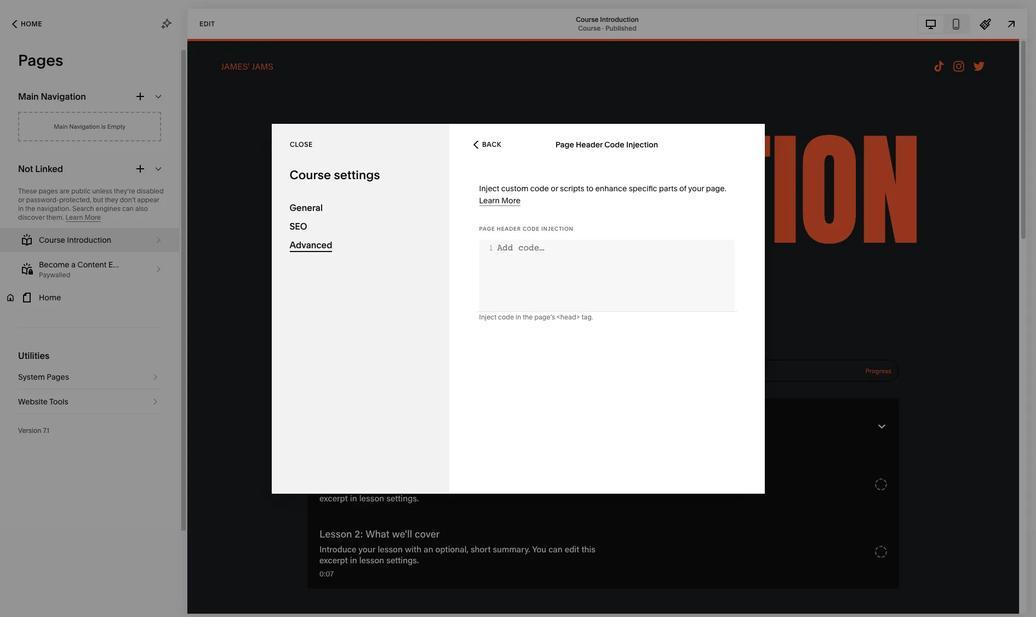 Task type: describe. For each thing, give the bounding box(es) containing it.
settings
[[334, 167, 380, 182]]

these
[[18, 187, 37, 195]]

specific
[[629, 183, 657, 193]]

seo link
[[290, 217, 431, 235]]

expert
[[108, 260, 132, 269]]

1 vertical spatial home
[[39, 293, 61, 303]]

main for main navigation
[[18, 91, 39, 102]]

they
[[105, 196, 118, 204]]

enhance
[[596, 183, 627, 193]]

code inside inject custom code or scripts to enhance specific parts of your page. learn more
[[530, 183, 549, 193]]

inject for inject custom code or scripts to enhance specific parts of your page. learn more
[[479, 183, 500, 193]]

the inside the these pages are public unless they're disabled or password-protected, but they don't appear in the navigation. search engines can also discover them.
[[25, 204, 35, 213]]

also
[[135, 204, 148, 213]]

them.
[[46, 213, 64, 221]]

introduction for course introduction
[[67, 235, 111, 245]]

is
[[101, 123, 106, 130]]

website tools
[[18, 397, 68, 407]]

appear
[[137, 196, 159, 204]]

0 horizontal spatial more
[[85, 213, 101, 221]]

become
[[39, 260, 69, 269]]

general
[[290, 202, 323, 213]]

add a new page to the "not linked" navigation group image
[[134, 163, 146, 175]]

more inside inject custom code or scripts to enhance specific parts of your page. learn more
[[502, 195, 521, 205]]

seo
[[290, 221, 307, 232]]

inject custom code or scripts to enhance specific parts of your page. learn more
[[479, 183, 727, 205]]

or inside inject custom code or scripts to enhance specific parts of your page. learn more
[[551, 183, 558, 193]]

navigation.
[[37, 204, 71, 213]]

inject for inject code in the page's <head> tag.
[[479, 313, 497, 321]]

utilities
[[18, 350, 49, 361]]

advanced link
[[290, 235, 431, 254]]

advanced
[[290, 239, 332, 250]]

but
[[93, 196, 103, 204]]

learn inside inject custom code or scripts to enhance specific parts of your page. learn more
[[479, 195, 500, 205]]

search
[[72, 204, 94, 213]]

inject code in the page's <head> tag.
[[479, 313, 593, 321]]

0 vertical spatial pages
[[18, 51, 63, 70]]

course introduction
[[39, 235, 111, 245]]

2 home button from the top
[[0, 286, 179, 310]]

edit button
[[192, 14, 222, 34]]

your
[[688, 183, 704, 193]]

not linked
[[18, 163, 63, 174]]

course settings
[[290, 167, 380, 182]]

scripts
[[560, 183, 585, 193]]

edit
[[200, 19, 215, 28]]

system pages button
[[18, 365, 161, 389]]

these pages are public unless they're disabled or password-protected, but they don't appear in the navigation. search engines can also discover them.
[[18, 187, 164, 221]]

1 horizontal spatial header
[[576, 140, 603, 150]]

1 home button from the top
[[0, 12, 54, 36]]

1 vertical spatial page header code injection
[[479, 226, 574, 232]]

general link
[[290, 198, 431, 217]]

0 vertical spatial page header code injection
[[556, 140, 658, 150]]

1
[[489, 243, 494, 252]]

of
[[680, 183, 687, 193]]

main navigation
[[18, 91, 86, 102]]

to
[[586, 183, 594, 193]]

main for main navigation is empty
[[54, 123, 68, 130]]

·
[[603, 24, 604, 32]]

pages inside system pages button
[[47, 372, 69, 382]]

discover
[[18, 213, 45, 221]]

introduction for course introduction course · published
[[600, 15, 639, 23]]

version 7.1
[[18, 426, 49, 435]]

navigation for main navigation
[[41, 91, 86, 102]]

linked
[[35, 163, 63, 174]]



Task type: locate. For each thing, give the bounding box(es) containing it.
learn more link down search at top left
[[66, 213, 101, 222]]

0 horizontal spatial header
[[497, 226, 521, 232]]

learn more
[[66, 213, 101, 221]]

0 horizontal spatial introduction
[[67, 235, 111, 245]]

tools
[[49, 397, 68, 407]]

<head>
[[557, 313, 580, 321]]

0 vertical spatial introduction
[[600, 15, 639, 23]]

1 vertical spatial introduction
[[67, 235, 111, 245]]

0 vertical spatial code
[[530, 183, 549, 193]]

1 vertical spatial in
[[516, 313, 521, 321]]

1 vertical spatial home button
[[0, 286, 179, 310]]

back button
[[470, 133, 505, 157]]

close
[[290, 140, 313, 149]]

they're
[[114, 187, 135, 195]]

0 horizontal spatial main
[[18, 91, 39, 102]]

header down "custom" on the top of page
[[497, 226, 521, 232]]

0 vertical spatial home
[[21, 20, 42, 28]]

7.1
[[43, 426, 49, 435]]

0 vertical spatial the
[[25, 204, 35, 213]]

introduction inside button
[[67, 235, 111, 245]]

more down "custom" on the top of page
[[502, 195, 521, 205]]

version
[[18, 426, 41, 435]]

course settings dialog
[[272, 124, 765, 494]]

website tools button
[[18, 390, 161, 414]]

1 horizontal spatial main
[[54, 123, 68, 130]]

0 horizontal spatial code
[[523, 226, 540, 232]]

0 vertical spatial injection
[[626, 140, 658, 150]]

0 vertical spatial inject
[[479, 183, 500, 193]]

learn more link
[[479, 195, 521, 206], [66, 213, 101, 222]]

navigation left 'is'
[[69, 123, 100, 130]]

or down "these"
[[18, 196, 24, 204]]

introduction inside course introduction course · published
[[600, 15, 639, 23]]

page's
[[535, 313, 555, 321]]

1 horizontal spatial code
[[530, 183, 549, 193]]

1 horizontal spatial or
[[551, 183, 558, 193]]

0 horizontal spatial page
[[479, 226, 495, 232]]

1 horizontal spatial learn more link
[[479, 195, 521, 206]]

1 vertical spatial inject
[[479, 313, 497, 321]]

1 vertical spatial more
[[85, 213, 101, 221]]

home
[[21, 20, 42, 28], [39, 293, 61, 303]]

course for course settings
[[290, 167, 331, 182]]

learn more link down "custom" on the top of page
[[479, 195, 521, 206]]

system
[[18, 372, 45, 382]]

learn
[[479, 195, 500, 205], [66, 213, 83, 221]]

1 horizontal spatial learn
[[479, 195, 500, 205]]

1 vertical spatial learn
[[66, 213, 83, 221]]

pages
[[39, 187, 58, 195]]

navigation for main navigation is empty
[[69, 123, 100, 130]]

1 horizontal spatial page
[[556, 140, 574, 150]]

page header code injection up 'enhance'
[[556, 140, 658, 150]]

or inside the these pages are public unless they're disabled or password-protected, but they don't appear in the navigation. search engines can also discover them.
[[18, 196, 24, 204]]

0 vertical spatial header
[[576, 140, 603, 150]]

0 horizontal spatial learn more link
[[66, 213, 101, 222]]

don't
[[120, 196, 136, 204]]

0 horizontal spatial the
[[25, 204, 35, 213]]

the left page's
[[523, 313, 533, 321]]

are
[[60, 187, 70, 195]]

page header code injection
[[556, 140, 658, 150], [479, 226, 574, 232]]

learn down search at top left
[[66, 213, 83, 221]]

course inside dialog
[[290, 167, 331, 182]]

learn more link for these pages are public unless they're disabled or password-protected, but they don't appear in the navigation. search engines can also discover them.
[[66, 213, 101, 222]]

1 horizontal spatial injection
[[626, 140, 658, 150]]

published
[[606, 24, 637, 32]]

0 horizontal spatial code
[[498, 313, 514, 321]]

0 vertical spatial learn more link
[[479, 195, 521, 206]]

home button
[[0, 12, 54, 36], [0, 286, 179, 310]]

code up 'enhance'
[[605, 140, 625, 150]]

code
[[605, 140, 625, 150], [523, 226, 540, 232]]

1 inject from the top
[[479, 183, 500, 193]]

header up 'to'
[[576, 140, 603, 150]]

1 vertical spatial header
[[497, 226, 521, 232]]

system pages
[[18, 372, 69, 382]]

pages up tools on the bottom of the page
[[47, 372, 69, 382]]

1 vertical spatial pages
[[47, 372, 69, 382]]

navigation up 'main navigation is empty' on the left
[[41, 91, 86, 102]]

0 horizontal spatial in
[[18, 204, 24, 213]]

introduction down learn more
[[67, 235, 111, 245]]

in left page's
[[516, 313, 521, 321]]

page header code injection up 1
[[479, 226, 574, 232]]

code down "custom" on the top of page
[[523, 226, 540, 232]]

tag.
[[582, 313, 593, 321]]

in inside course settings dialog
[[516, 313, 521, 321]]

page.
[[706, 183, 727, 193]]

content
[[77, 260, 107, 269]]

introduction up published
[[600, 15, 639, 23]]

0 horizontal spatial or
[[18, 196, 24, 204]]

paywalled
[[39, 270, 70, 279]]

code
[[530, 183, 549, 193], [498, 313, 514, 321]]

disabled
[[137, 187, 164, 195]]

0 vertical spatial page
[[556, 140, 574, 150]]

more
[[502, 195, 521, 205], [85, 213, 101, 221]]

injection up specific
[[626, 140, 658, 150]]

1 horizontal spatial in
[[516, 313, 521, 321]]

pages
[[18, 51, 63, 70], [47, 372, 69, 382]]

0 vertical spatial main
[[18, 91, 39, 102]]

1 vertical spatial or
[[18, 196, 24, 204]]

in up discover
[[18, 204, 24, 213]]

0 horizontal spatial injection
[[541, 226, 574, 232]]

password-
[[26, 196, 59, 204]]

1 horizontal spatial code
[[605, 140, 625, 150]]

course
[[576, 15, 599, 23], [578, 24, 601, 32], [290, 167, 331, 182], [39, 235, 65, 245]]

unless
[[92, 187, 112, 195]]

learn up 1
[[479, 195, 500, 205]]

header
[[576, 140, 603, 150], [497, 226, 521, 232]]

1 vertical spatial code
[[498, 313, 514, 321]]

inject
[[479, 183, 500, 193], [479, 313, 497, 321]]

course introduction course · published
[[576, 15, 639, 32]]

or left scripts
[[551, 183, 558, 193]]

1 vertical spatial navigation
[[69, 123, 100, 130]]

the up discover
[[25, 204, 35, 213]]

in inside the these pages are public unless they're disabled or password-protected, but they don't appear in the navigation. search engines can also discover them.
[[18, 204, 24, 213]]

main
[[18, 91, 39, 102], [54, 123, 68, 130]]

course inside button
[[39, 235, 65, 245]]

can
[[122, 204, 134, 213]]

or
[[551, 183, 558, 193], [18, 196, 24, 204]]

in
[[18, 204, 24, 213], [516, 313, 521, 321]]

not
[[18, 163, 33, 174]]

pages up "main navigation"
[[18, 51, 63, 70]]

0 vertical spatial home button
[[0, 12, 54, 36]]

1 vertical spatial the
[[523, 313, 533, 321]]

engines
[[96, 204, 121, 213]]

page
[[556, 140, 574, 150], [479, 226, 495, 232]]

0 vertical spatial or
[[551, 183, 558, 193]]

1 vertical spatial learn more link
[[66, 213, 101, 222]]

the inside course settings dialog
[[523, 313, 533, 321]]

add a new page to the "main navigation" group image
[[134, 90, 146, 102]]

code right "custom" on the top of page
[[530, 183, 549, 193]]

custom
[[501, 183, 529, 193]]

0 vertical spatial navigation
[[41, 91, 86, 102]]

introduction
[[600, 15, 639, 23], [67, 235, 111, 245]]

protected,
[[59, 196, 91, 204]]

1 vertical spatial code
[[523, 226, 540, 232]]

injection
[[626, 140, 658, 150], [541, 226, 574, 232]]

a
[[71, 260, 76, 269]]

course for course introduction
[[39, 235, 65, 245]]

0 horizontal spatial learn
[[66, 213, 83, 221]]

1 horizontal spatial the
[[523, 313, 533, 321]]

back
[[482, 140, 501, 149]]

page up 1
[[479, 226, 495, 232]]

navigation
[[41, 91, 86, 102], [69, 123, 100, 130]]

public
[[71, 187, 91, 195]]

0 vertical spatial learn
[[479, 195, 500, 205]]

1 vertical spatial page
[[479, 226, 495, 232]]

inject inside inject custom code or scripts to enhance specific parts of your page. learn more
[[479, 183, 500, 193]]

page up scripts
[[556, 140, 574, 150]]

0 vertical spatial in
[[18, 204, 24, 213]]

1 horizontal spatial introduction
[[600, 15, 639, 23]]

tab list
[[919, 15, 969, 33]]

close button
[[290, 135, 313, 155]]

1 vertical spatial main
[[54, 123, 68, 130]]

empty
[[107, 123, 126, 130]]

parts
[[659, 183, 678, 193]]

become a content expert paywalled
[[39, 260, 132, 279]]

main navigation is empty
[[54, 123, 126, 130]]

course introduction button
[[0, 228, 179, 252]]

the
[[25, 204, 35, 213], [523, 313, 533, 321]]

website
[[18, 397, 48, 407]]

injection down scripts
[[541, 226, 574, 232]]

0 vertical spatial more
[[502, 195, 521, 205]]

course for course introduction course · published
[[576, 15, 599, 23]]

more down search at top left
[[85, 213, 101, 221]]

0 vertical spatial code
[[605, 140, 625, 150]]

1 horizontal spatial more
[[502, 195, 521, 205]]

learn more link for inject custom code or scripts to enhance specific parts of your page.
[[479, 195, 521, 206]]

code left page's
[[498, 313, 514, 321]]

2 inject from the top
[[479, 313, 497, 321]]

1 vertical spatial injection
[[541, 226, 574, 232]]



Task type: vqa. For each thing, say whether or not it's contained in the screenshot.
"unless"
yes



